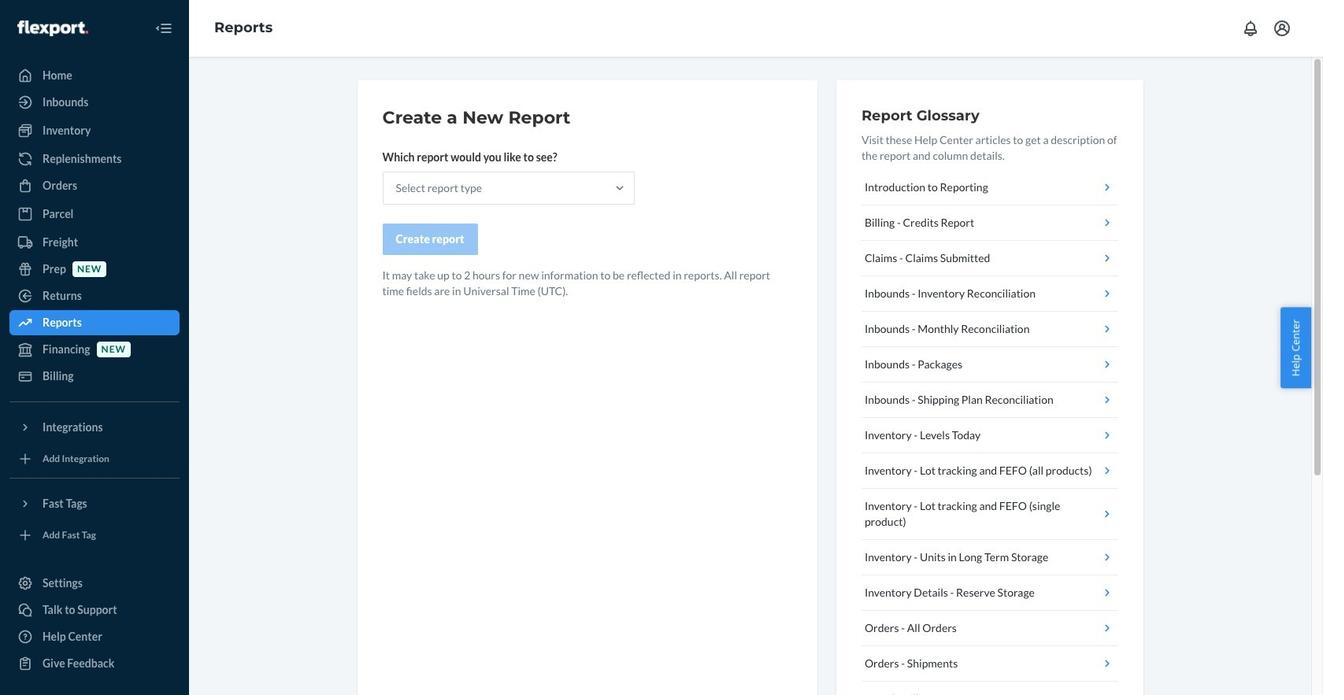 Task type: describe. For each thing, give the bounding box(es) containing it.
close navigation image
[[154, 19, 173, 38]]



Task type: locate. For each thing, give the bounding box(es) containing it.
flexport logo image
[[17, 20, 88, 36]]

open notifications image
[[1242, 19, 1261, 38]]

open account menu image
[[1273, 19, 1292, 38]]



Task type: vqa. For each thing, say whether or not it's contained in the screenshot.
Open notifications icon
yes



